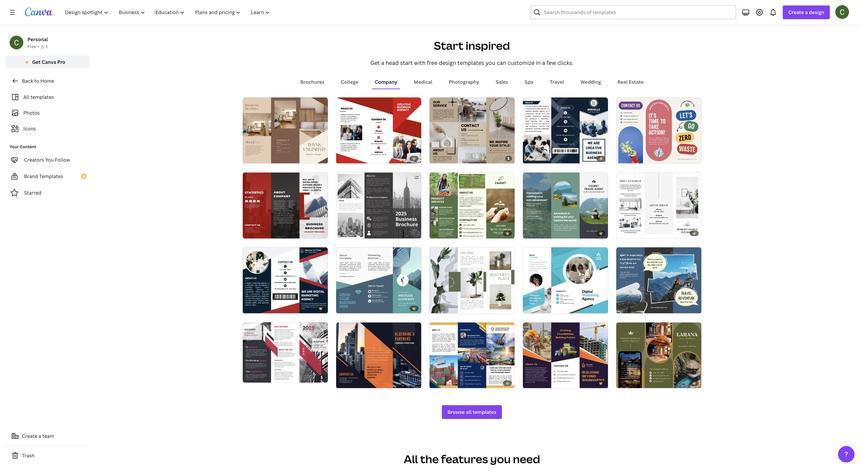 Task type: describe. For each thing, give the bounding box(es) containing it.
inspired
[[466, 38, 510, 53]]

trash
[[22, 453, 35, 459]]

2 for the "red and black modern business management trifold brochure" image
[[255, 375, 257, 380]]

2 for blue gray creative travel adventure trifold brochure image
[[629, 306, 631, 311]]

1 for red creative business trifold brochure image
[[341, 156, 343, 161]]

trash link
[[5, 449, 89, 463]]

start
[[434, 38, 463, 53]]

green white natural travel agent trifold brochure image
[[523, 173, 608, 238]]

real estate
[[618, 78, 644, 85]]

can
[[497, 59, 506, 66]]

2 for green minimalist hotel print trifolds brochure image
[[629, 381, 631, 386]]

create a team button
[[5, 430, 89, 443]]

all
[[466, 409, 472, 416]]

of for corporate trifold brochure image
[[344, 381, 347, 386]]

icons link
[[10, 122, 85, 135]]

blue and white modern business agency trifold brochure image
[[523, 98, 608, 163]]

blue white and red modern business brochure image
[[243, 248, 328, 313]]

1 vertical spatial you
[[490, 452, 511, 467]]

0 horizontal spatial design
[[439, 59, 456, 66]]

travel
[[550, 78, 564, 85]]

start
[[400, 59, 413, 66]]

of for blue elegant digital marketing agency trifold brochure image
[[530, 306, 534, 311]]

1 of 2 for corporate trifold brochure image
[[341, 381, 350, 386]]

get for get canva pro
[[32, 59, 41, 65]]

2 for blue elegant digital marketing agency trifold brochure image
[[535, 306, 537, 311]]

a for design
[[805, 9, 808, 15]]

0 vertical spatial templates
[[458, 59, 484, 66]]

sales
[[496, 78, 508, 85]]

of for 'orange professional construction company brochure' "image"
[[530, 381, 534, 386]]

brochures button
[[298, 75, 327, 88]]

2 for green and white modern farm trifold brochure image
[[442, 231, 444, 236]]

college
[[341, 78, 358, 85]]

1 for the "red and black modern business management trifold brochure" image
[[247, 375, 249, 380]]

of for red modern business trifold brochure image
[[250, 231, 254, 236]]

get canva pro
[[32, 59, 65, 65]]

1 of 2 for 'orange professional construction company brochure' "image"
[[528, 381, 537, 386]]

1 of 2 for monochrome modern design interior trifold brochure image
[[621, 231, 631, 236]]

back
[[22, 78, 33, 84]]

orange professional construction company brochure image
[[523, 323, 608, 388]]

follow
[[55, 157, 70, 163]]

1 for corporate trifold brochure image
[[341, 381, 343, 386]]

free
[[27, 44, 36, 49]]

of for red creative business trifold brochure image
[[344, 156, 347, 161]]

need
[[513, 452, 540, 467]]

1 of 2 for green white natural travel agent trifold brochure image
[[528, 231, 537, 236]]

templates
[[39, 173, 63, 180]]

sales button
[[493, 75, 511, 88]]

medical
[[414, 78, 432, 85]]

canva
[[42, 59, 56, 65]]

Search search field
[[544, 6, 732, 19]]

1 for navy modern marketing company profile trifold brochure image
[[341, 306, 343, 311]]

free
[[427, 59, 437, 66]]

1 of 2 for blue elegant digital marketing agency trifold brochure image
[[528, 306, 537, 311]]

2 for monochrome modern design interior trifold brochure image
[[629, 231, 631, 236]]

browse
[[448, 409, 465, 416]]

red modern business trifold brochure image
[[243, 173, 328, 238]]

1 of 2 for the "red and black modern business management trifold brochure" image
[[247, 375, 257, 380]]

a for team
[[39, 433, 41, 439]]

start inspired
[[434, 38, 510, 53]]

a for head
[[381, 59, 384, 66]]

2 for red creative business trifold brochure image
[[348, 156, 350, 161]]

0 vertical spatial you
[[486, 59, 495, 66]]

head
[[386, 59, 399, 66]]

1 of 2 for colorful modern fun geometric illustrative zero waste environment brochure image
[[621, 156, 631, 161]]

few
[[547, 59, 556, 66]]

of for monochrome modern design interior trifold brochure image
[[624, 231, 628, 236]]

1 for business brochure template design image
[[341, 231, 343, 236]]

1 of 2 for blue white and red modern business brochure image
[[247, 306, 257, 311]]

1 of 2 for red creative business trifold brochure image
[[341, 156, 350, 161]]

create a design
[[788, 9, 824, 15]]

starred
[[24, 190, 41, 196]]

1 for green white natural travel agent trifold brochure image
[[528, 231, 530, 236]]

your content
[[10, 144, 36, 150]]

creators
[[24, 157, 44, 163]]

create a design button
[[783, 5, 830, 19]]

2 for green plant nature business brochure image
[[442, 306, 444, 311]]

1 for 'blue and white modern business agency trifold brochure' image
[[528, 156, 530, 161]]

1 for colorful modern fun geometric illustrative zero waste environment brochure image
[[621, 156, 623, 161]]

navy modern marketing company profile trifold brochure image
[[336, 248, 421, 313]]

customize
[[508, 59, 535, 66]]

blue gray creative travel adventure trifold brochure image
[[616, 248, 701, 313]]

free •
[[27, 44, 39, 49]]

back to home
[[22, 78, 54, 84]]

photography button
[[446, 75, 482, 88]]

travel button
[[547, 75, 567, 88]]

brand
[[24, 173, 38, 180]]

browse all templates
[[448, 409, 496, 416]]

create a team
[[22, 433, 54, 439]]

1 of 2 for blue gray creative travel adventure trifold brochure image
[[621, 306, 631, 311]]

1 of 2 for green and white modern farm trifold brochure image
[[434, 231, 444, 236]]

green plant nature business brochure image
[[429, 248, 515, 313]]

content
[[20, 144, 36, 150]]

of for green and white modern farm trifold brochure image
[[437, 231, 441, 236]]

get for get a head start with free design templates you can customize in a few clicks.
[[370, 59, 380, 66]]

starred link
[[5, 186, 89, 200]]

of for the brown modern & creative furniture trifold brochure image
[[437, 156, 441, 161]]

photos link
[[10, 106, 85, 119]]

1 for green plant nature business brochure image
[[434, 306, 436, 311]]

blue elegant digital marketing agency trifold brochure image
[[523, 248, 608, 313]]

clicks.
[[557, 59, 573, 66]]

brown modern interior brochure image
[[243, 98, 328, 163]]

2 for the brown modern & creative furniture trifold brochure image
[[442, 156, 444, 161]]

icons
[[23, 125, 36, 132]]

all templates link
[[10, 91, 85, 104]]



Task type: vqa. For each thing, say whether or not it's contained in the screenshot.
1 OF 2 corresponding to Green and White Modern Farm Trifold Brochure image
yes



Task type: locate. For each thing, give the bounding box(es) containing it.
0 vertical spatial all
[[23, 94, 29, 100]]

wedding button
[[578, 75, 604, 88]]

1 of 2 for navy and yellow modern modern logistic and transport agency brochure image
[[434, 381, 444, 386]]

1 for blue elegant digital marketing agency trifold brochure image
[[528, 306, 530, 311]]

in
[[536, 59, 541, 66]]

medical button
[[411, 75, 435, 88]]

get left head at left top
[[370, 59, 380, 66]]

templates right all
[[473, 409, 496, 416]]

create inside button
[[22, 433, 37, 439]]

1 for green and white modern farm trifold brochure image
[[434, 231, 436, 236]]

templates down back to home
[[31, 94, 54, 100]]

2 for green white natural travel agent trifold brochure image
[[535, 231, 537, 236]]

1 of 2 for green minimalist hotel print trifolds brochure image
[[621, 381, 631, 386]]

college button
[[338, 75, 361, 88]]

you
[[45, 157, 54, 163]]

1 vertical spatial templates
[[31, 94, 54, 100]]

1 of 2
[[247, 156, 257, 161], [341, 156, 350, 161], [434, 156, 444, 161], [528, 156, 537, 161], [621, 156, 631, 161], [247, 231, 257, 236], [341, 231, 350, 236], [434, 231, 444, 236], [528, 231, 537, 236], [621, 231, 631, 236], [247, 306, 257, 311], [341, 306, 350, 311], [434, 306, 444, 311], [528, 306, 537, 311], [621, 306, 631, 311], [247, 375, 257, 380], [341, 381, 350, 386], [434, 381, 444, 386], [528, 381, 537, 386], [621, 381, 631, 386]]

to
[[34, 78, 39, 84]]

create for create a design
[[788, 9, 804, 15]]

1 horizontal spatial design
[[809, 9, 824, 15]]

real estate button
[[615, 75, 646, 88]]

of for green plant nature business brochure image
[[437, 306, 441, 311]]

1 of 2 for 'blue and white modern business agency trifold brochure' image
[[528, 156, 537, 161]]

features
[[441, 452, 488, 467]]

red creative business trifold brochure image
[[336, 98, 421, 163]]

of
[[250, 156, 254, 161], [344, 156, 347, 161], [437, 156, 441, 161], [530, 156, 534, 161], [624, 156, 628, 161], [250, 231, 254, 236], [344, 231, 347, 236], [437, 231, 441, 236], [530, 231, 534, 236], [624, 231, 628, 236], [250, 306, 254, 311], [344, 306, 347, 311], [437, 306, 441, 311], [530, 306, 534, 311], [624, 306, 628, 311], [250, 375, 254, 380], [344, 381, 347, 386], [437, 381, 441, 386], [530, 381, 534, 386], [624, 381, 628, 386]]

1 get from the left
[[32, 59, 41, 65]]

green minimalist hotel print trifolds brochure image
[[616, 323, 701, 388]]

of for colorful modern fun geometric illustrative zero waste environment brochure image
[[624, 156, 628, 161]]

corporate trifold brochure image
[[336, 323, 421, 388]]

1
[[46, 44, 48, 49], [247, 156, 249, 161], [341, 156, 343, 161], [434, 156, 436, 161], [528, 156, 530, 161], [621, 156, 623, 161], [247, 231, 249, 236], [341, 231, 343, 236], [434, 231, 436, 236], [528, 231, 530, 236], [621, 231, 623, 236], [247, 306, 249, 311], [341, 306, 343, 311], [434, 306, 436, 311], [528, 306, 530, 311], [621, 306, 623, 311], [247, 375, 249, 380], [341, 381, 343, 386], [434, 381, 436, 386], [528, 381, 530, 386], [621, 381, 623, 386]]

0 horizontal spatial create
[[22, 433, 37, 439]]

company button
[[372, 75, 400, 88]]

1 vertical spatial all
[[404, 452, 418, 467]]

create
[[788, 9, 804, 15], [22, 433, 37, 439]]

of for the brown modern interior brochure image
[[250, 156, 254, 161]]

1 vertical spatial design
[[439, 59, 456, 66]]

all for all templates
[[23, 94, 29, 100]]

photography
[[449, 78, 479, 85]]

$ for the "red and black modern business management trifold brochure" image
[[321, 375, 323, 380]]

1 of 2 link
[[243, 97, 328, 164], [336, 97, 421, 164], [429, 97, 515, 164], [523, 97, 608, 164], [616, 97, 701, 164], [243, 172, 328, 239], [336, 172, 421, 239], [429, 172, 515, 239], [523, 172, 608, 239], [616, 172, 701, 239], [243, 247, 328, 314], [336, 247, 421, 314], [429, 247, 515, 314], [523, 247, 608, 314], [616, 247, 701, 314], [243, 322, 328, 383], [336, 322, 421, 389], [429, 322, 515, 389], [523, 322, 608, 389], [616, 322, 701, 389]]

the
[[420, 452, 439, 467]]

2 for 'orange professional construction company brochure' "image"
[[535, 381, 537, 386]]

of for 'blue and white modern business agency trifold brochure' image
[[530, 156, 534, 161]]

all for all the features you need
[[404, 452, 418, 467]]

1 for blue gray creative travel adventure trifold brochure image
[[621, 306, 623, 311]]

of for green minimalist hotel print trifolds brochure image
[[624, 381, 628, 386]]

a inside button
[[39, 433, 41, 439]]

0 vertical spatial create
[[788, 9, 804, 15]]

browse all templates link
[[442, 406, 502, 419]]

2 for colorful modern fun geometric illustrative zero waste environment brochure image
[[629, 156, 631, 161]]

back to home link
[[5, 74, 89, 88]]

of for business brochure template design image
[[344, 231, 347, 236]]

brown modern & creative furniture trifold brochure image
[[429, 98, 515, 163]]

a inside dropdown button
[[805, 9, 808, 15]]

get
[[32, 59, 41, 65], [370, 59, 380, 66]]

1 for monochrome modern design interior trifold brochure image
[[621, 231, 623, 236]]

None search field
[[530, 5, 736, 19]]

create for create a team
[[22, 433, 37, 439]]

get canva pro button
[[5, 56, 89, 69]]

real
[[618, 78, 628, 85]]

of for navy and yellow modern modern logistic and transport agency brochure image
[[437, 381, 441, 386]]

get left canva
[[32, 59, 41, 65]]

1 for the brown modern & creative furniture trifold brochure image
[[434, 156, 436, 161]]

spa button
[[522, 75, 536, 88]]

•
[[38, 44, 39, 49]]

1 of 2 for green plant nature business brochure image
[[434, 306, 444, 311]]

all down back
[[23, 94, 29, 100]]

company
[[375, 78, 397, 85]]

2 get from the left
[[370, 59, 380, 66]]

1 of 2 for red modern business trifold brochure image
[[247, 231, 257, 236]]

2 for 'blue and white modern business agency trifold brochure' image
[[535, 156, 537, 161]]

2 for the brown modern interior brochure image
[[255, 156, 257, 161]]

2 for corporate trifold brochure image
[[348, 381, 350, 386]]

2 for navy and yellow modern modern logistic and transport agency brochure image
[[442, 381, 444, 386]]

top level navigation element
[[60, 5, 276, 19]]

pro
[[57, 59, 65, 65]]

of for the "red and black modern business management trifold brochure" image
[[250, 375, 254, 380]]

get inside button
[[32, 59, 41, 65]]

$ for the brown modern & creative furniture trifold brochure image
[[507, 156, 510, 161]]

1 for the brown modern interior brochure image
[[247, 156, 249, 161]]

you
[[486, 59, 495, 66], [490, 452, 511, 467]]

of for green white natural travel agent trifold brochure image
[[530, 231, 534, 236]]

get a head start with free design templates you can customize in a few clicks.
[[370, 59, 573, 66]]

colorful modern fun geometric illustrative zero waste environment brochure image
[[616, 98, 701, 163]]

all the features you need
[[404, 452, 540, 467]]

1 vertical spatial create
[[22, 433, 37, 439]]

you left need
[[490, 452, 511, 467]]

all templates
[[23, 94, 54, 100]]

0 horizontal spatial all
[[23, 94, 29, 100]]

templates down start inspired
[[458, 59, 484, 66]]

1 of 2 for the brown modern & creative furniture trifold brochure image
[[434, 156, 444, 161]]

2 for red modern business trifold brochure image
[[255, 231, 257, 236]]

brand templates
[[24, 173, 63, 180]]

of for blue gray creative travel adventure trifold brochure image
[[624, 306, 628, 311]]

1 of 2 for business brochure template design image
[[341, 231, 350, 236]]

a
[[805, 9, 808, 15], [381, 59, 384, 66], [542, 59, 545, 66], [39, 433, 41, 439]]

2 for navy modern marketing company profile trifold brochure image
[[348, 306, 350, 311]]

1 horizontal spatial get
[[370, 59, 380, 66]]

green and white modern farm trifold brochure image
[[429, 173, 515, 238]]

business brochure template design image
[[336, 173, 421, 238]]

1 vertical spatial $
[[321, 375, 323, 380]]

monochrome modern design interior trifold brochure image
[[616, 173, 701, 238]]

you left can
[[486, 59, 495, 66]]

1 of 2 for the brown modern interior brochure image
[[247, 156, 257, 161]]

1 horizontal spatial create
[[788, 9, 804, 15]]

of for blue white and red modern business brochure image
[[250, 306, 254, 311]]

home
[[40, 78, 54, 84]]

0 vertical spatial design
[[809, 9, 824, 15]]

design right free
[[439, 59, 456, 66]]

1 horizontal spatial all
[[404, 452, 418, 467]]

all
[[23, 94, 29, 100], [404, 452, 418, 467]]

0 horizontal spatial $
[[321, 375, 323, 380]]

red and black modern business management trifold brochure image
[[243, 322, 328, 383]]

your
[[10, 144, 19, 150]]

1 for navy and yellow modern modern logistic and transport agency brochure image
[[434, 381, 436, 386]]

of for navy modern marketing company profile trifold brochure image
[[344, 306, 347, 311]]

1 of 2 for navy modern marketing company profile trifold brochure image
[[341, 306, 350, 311]]

creators you follow
[[24, 157, 70, 163]]

wedding
[[581, 78, 601, 85]]

0 vertical spatial $
[[507, 156, 510, 161]]

1 horizontal spatial $
[[507, 156, 510, 161]]

with
[[414, 59, 426, 66]]

1 for green minimalist hotel print trifolds brochure image
[[621, 381, 623, 386]]

2 vertical spatial templates
[[473, 409, 496, 416]]

1 for 'orange professional construction company brochure' "image"
[[528, 381, 530, 386]]

team
[[42, 433, 54, 439]]

design left 'christina overa' image
[[809, 9, 824, 15]]

create inside dropdown button
[[788, 9, 804, 15]]

christina overa image
[[835, 5, 849, 19]]

2 for blue white and red modern business brochure image
[[255, 306, 257, 311]]

2 for business brochure template design image
[[348, 231, 350, 236]]

personal
[[27, 36, 48, 43]]

1 for red modern business trifold brochure image
[[247, 231, 249, 236]]

design inside create a design dropdown button
[[809, 9, 824, 15]]

design
[[809, 9, 824, 15], [439, 59, 456, 66]]

2
[[255, 156, 257, 161], [348, 156, 350, 161], [442, 156, 444, 161], [535, 156, 537, 161], [629, 156, 631, 161], [255, 231, 257, 236], [348, 231, 350, 236], [442, 231, 444, 236], [535, 231, 537, 236], [629, 231, 631, 236], [255, 306, 257, 311], [348, 306, 350, 311], [442, 306, 444, 311], [535, 306, 537, 311], [629, 306, 631, 311], [255, 375, 257, 380], [348, 381, 350, 386], [442, 381, 444, 386], [535, 381, 537, 386], [629, 381, 631, 386]]

creators you follow link
[[5, 153, 89, 167]]

templates
[[458, 59, 484, 66], [31, 94, 54, 100], [473, 409, 496, 416]]

spa
[[525, 78, 533, 85]]

photos
[[23, 110, 40, 116]]

1 for blue white and red modern business brochure image
[[247, 306, 249, 311]]

0 horizontal spatial get
[[32, 59, 41, 65]]

estate
[[629, 78, 644, 85]]

all left the
[[404, 452, 418, 467]]

brand templates link
[[5, 170, 89, 183]]

brochures
[[300, 78, 324, 85]]

navy and yellow modern modern logistic and transport agency brochure image
[[429, 323, 515, 388]]

$
[[507, 156, 510, 161], [321, 375, 323, 380]]



